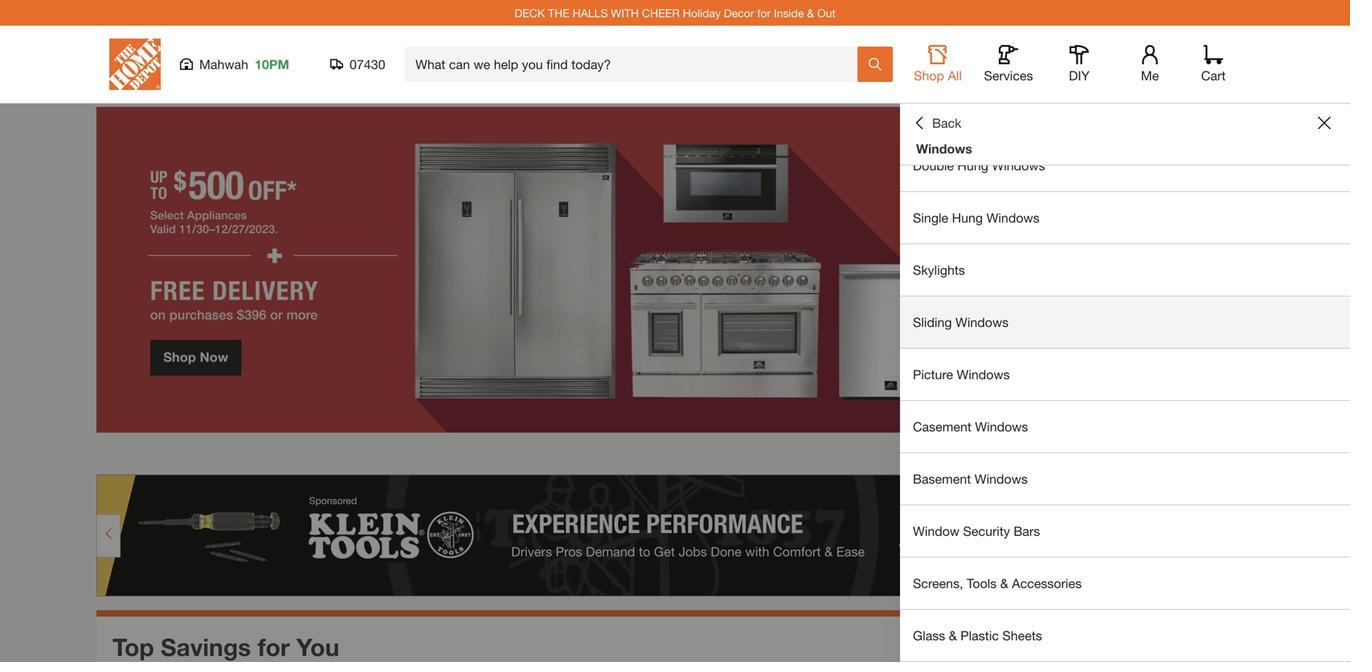 Task type: describe. For each thing, give the bounding box(es) containing it.
security
[[963, 524, 1010, 539]]

1 vertical spatial for
[[258, 633, 290, 661]]

skylights
[[913, 262, 965, 278]]

windows down the double hung windows
[[987, 210, 1040, 225]]

single hung windows link
[[900, 192, 1350, 244]]

glass
[[913, 628, 945, 643]]

plastic
[[961, 628, 999, 643]]

windows down installation
[[992, 158, 1045, 173]]

window installation link
[[900, 88, 1350, 139]]

installation
[[963, 106, 1025, 121]]

casement windows link
[[900, 401, 1350, 453]]

services button
[[983, 45, 1034, 84]]

with
[[611, 6, 639, 19]]

casement windows
[[913, 419, 1028, 434]]

sliding windows
[[913, 315, 1009, 330]]

tools
[[967, 576, 997, 591]]

windows right casement
[[975, 419, 1028, 434]]

feedback link image
[[1329, 272, 1350, 358]]

the home depot logo image
[[109, 39, 161, 90]]

mahwah
[[199, 57, 248, 72]]

hung for double
[[958, 158, 989, 173]]

next slide image
[[1227, 447, 1239, 460]]

window for window installation
[[913, 106, 960, 121]]

double hung windows link
[[900, 140, 1350, 191]]

decor
[[724, 6, 754, 19]]

picture
[[913, 367, 953, 382]]

diy
[[1069, 68, 1090, 83]]

halls
[[573, 6, 608, 19]]

mahwah 10pm
[[199, 57, 289, 72]]

glass & plastic sheets link
[[900, 610, 1350, 662]]

window for window security bars
[[913, 524, 960, 539]]

window security bars
[[913, 524, 1040, 539]]

glass & plastic sheets
[[913, 628, 1042, 643]]

back
[[932, 115, 962, 131]]

double
[[913, 158, 954, 173]]

2 horizontal spatial &
[[1001, 576, 1009, 591]]

me button
[[1125, 45, 1176, 84]]

picture windows link
[[900, 349, 1350, 400]]

all
[[948, 68, 962, 83]]

windows up security
[[975, 471, 1028, 487]]

shop all
[[914, 68, 962, 83]]

back button
[[913, 115, 962, 131]]

top savings for you
[[113, 633, 339, 661]]

cart link
[[1196, 45, 1231, 84]]

cheer
[[642, 6, 680, 19]]

savings
[[161, 633, 251, 661]]

menu containing window installation
[[900, 35, 1350, 662]]

07430
[[350, 57, 385, 72]]

basement
[[913, 471, 971, 487]]

window installation
[[913, 106, 1025, 121]]

skylights link
[[900, 244, 1350, 296]]

shop
[[914, 68, 944, 83]]



Task type: locate. For each thing, give the bounding box(es) containing it.
bars
[[1014, 524, 1040, 539]]

you
[[297, 633, 339, 661]]

deck the halls with cheer holiday decor for inside & out
[[515, 6, 836, 19]]

hung right double
[[958, 158, 989, 173]]

4
[[1191, 445, 1199, 462]]

drawer close image
[[1318, 117, 1331, 129]]

me
[[1141, 68, 1159, 83]]

window security bars link
[[900, 506, 1350, 557]]

top
[[113, 633, 154, 661]]

sliding
[[913, 315, 952, 330]]

for
[[757, 6, 771, 19], [258, 633, 290, 661]]

menu
[[900, 35, 1350, 662]]

2 window from the top
[[913, 524, 960, 539]]

hung inside double hung windows link
[[958, 158, 989, 173]]

single
[[913, 210, 949, 225]]

/
[[1199, 445, 1204, 462]]

0 vertical spatial window
[[913, 106, 960, 121]]

window down shop all
[[913, 106, 960, 121]]

diy button
[[1054, 45, 1105, 84]]

image for  30nov2023-hp-bau-mw44-45-hero4-appliances image
[[96, 107, 1254, 433]]

holiday
[[683, 6, 721, 19]]

window left security
[[913, 524, 960, 539]]

10pm
[[255, 57, 289, 72]]

inside
[[774, 6, 804, 19]]

hung for single
[[952, 210, 983, 225]]

the
[[548, 6, 570, 19]]

& left out at the top right of the page
[[807, 6, 814, 19]]

previous slide image
[[1164, 447, 1177, 460]]

& right tools on the right of the page
[[1001, 576, 1009, 591]]

screens, tools & accessories
[[913, 576, 1082, 591]]

shop all button
[[912, 45, 964, 84]]

1 window from the top
[[913, 106, 960, 121]]

single hung windows
[[913, 210, 1040, 225]]

sliding windows link
[[900, 297, 1350, 348]]

double hung windows
[[913, 158, 1045, 173]]

0 horizontal spatial for
[[258, 633, 290, 661]]

0 vertical spatial &
[[807, 6, 814, 19]]

deck
[[515, 6, 545, 19]]

5
[[1204, 445, 1212, 462]]

casement
[[913, 419, 972, 434]]

What can we help you find today? search field
[[416, 47, 857, 81]]

1 vertical spatial hung
[[952, 210, 983, 225]]

screens, tools & accessories link
[[900, 558, 1350, 609]]

2 vertical spatial &
[[949, 628, 957, 643]]

1 horizontal spatial for
[[757, 6, 771, 19]]

windows
[[916, 141, 972, 156], [992, 158, 1045, 173], [987, 210, 1040, 225], [956, 315, 1009, 330], [957, 367, 1010, 382], [975, 419, 1028, 434], [975, 471, 1028, 487]]

hung inside single hung windows link
[[952, 210, 983, 225]]

deck the halls with cheer holiday decor for inside & out link
[[515, 6, 836, 19]]

0 horizontal spatial &
[[807, 6, 814, 19]]

basement windows link
[[900, 453, 1350, 505]]

07430 button
[[330, 56, 386, 72]]

for left inside
[[757, 6, 771, 19]]

1 vertical spatial &
[[1001, 576, 1009, 591]]

1 horizontal spatial &
[[949, 628, 957, 643]]

windows right picture
[[957, 367, 1010, 382]]

for left you
[[258, 633, 290, 661]]

window
[[913, 106, 960, 121], [913, 524, 960, 539]]

cart
[[1201, 68, 1226, 83]]

windows right sliding
[[956, 315, 1009, 330]]

screens,
[[913, 576, 963, 591]]

hung
[[958, 158, 989, 173], [952, 210, 983, 225]]

picture windows
[[913, 367, 1010, 382]]

&
[[807, 6, 814, 19], [1001, 576, 1009, 591], [949, 628, 957, 643]]

0 vertical spatial hung
[[958, 158, 989, 173]]

services
[[984, 68, 1033, 83]]

out
[[817, 6, 836, 19]]

sheets
[[1003, 628, 1042, 643]]

& right glass
[[949, 628, 957, 643]]

hung right single
[[952, 210, 983, 225]]

1 vertical spatial window
[[913, 524, 960, 539]]

basement windows
[[913, 471, 1028, 487]]

4 / 5
[[1191, 445, 1212, 462]]

0 vertical spatial for
[[757, 6, 771, 19]]

windows up double
[[916, 141, 972, 156]]

accessories
[[1012, 576, 1082, 591]]



Task type: vqa. For each thing, say whether or not it's contained in the screenshot.
HALLS
yes



